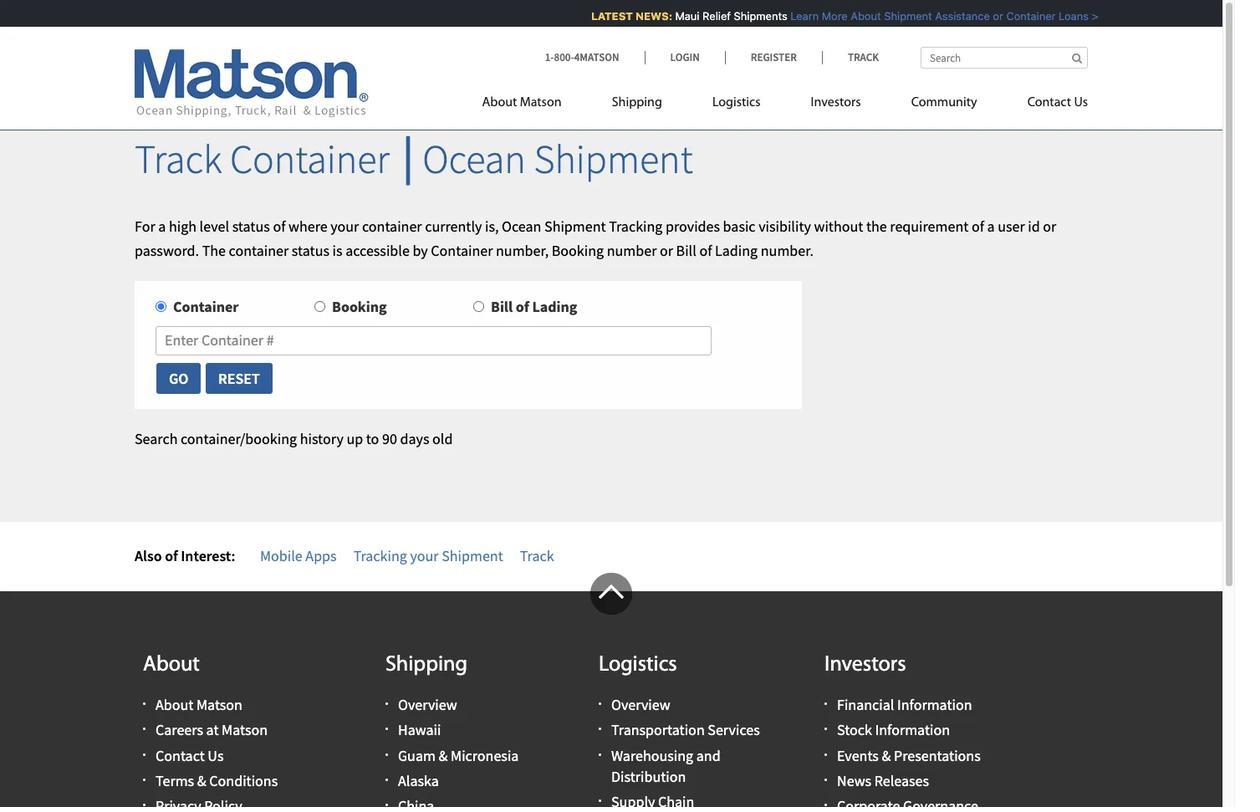 Task type: locate. For each thing, give the bounding box(es) containing it.
1 horizontal spatial status
[[292, 241, 330, 260]]

1 vertical spatial us
[[208, 746, 224, 765]]

1 overview link from the left
[[398, 695, 457, 714]]

information up stock information link
[[897, 695, 972, 714]]

latest
[[586, 9, 628, 23]]

matson down 1-
[[520, 96, 562, 110]]

mobile apps link
[[260, 546, 337, 565]]

0 vertical spatial matson
[[520, 96, 562, 110]]

container inside for a high level status of where your container currently is, ocean shipment tracking provides basic visibility without the requirement of a user id or password. the container status is accessible by container number, booking number or bill of lading number.
[[431, 241, 493, 260]]

shipments
[[729, 9, 782, 23]]

1 vertical spatial matson
[[197, 695, 242, 714]]

register
[[751, 50, 797, 64]]

tracking your shipment
[[353, 546, 503, 565]]

for
[[135, 216, 155, 236]]

about for about matson
[[482, 96, 517, 110]]

1 vertical spatial contact us link
[[156, 746, 224, 765]]

mobile apps
[[260, 546, 337, 565]]

about matson careers at matson contact us terms & conditions
[[156, 695, 278, 790]]

0 vertical spatial information
[[897, 695, 972, 714]]

overview inside overview hawaii guam & micronesia alaska
[[398, 695, 457, 714]]

│ocean
[[397, 134, 526, 184]]

0 horizontal spatial container
[[229, 241, 289, 260]]

1 overview from the left
[[398, 695, 457, 714]]

0 horizontal spatial shipping
[[386, 654, 467, 676]]

contact inside the top menu navigation
[[1028, 96, 1071, 110]]

more
[[817, 9, 842, 23]]

1 horizontal spatial overview link
[[611, 695, 670, 714]]

0 vertical spatial or
[[988, 9, 998, 23]]

guam & micronesia link
[[398, 746, 519, 765]]

& right terms
[[197, 771, 206, 790]]

1 horizontal spatial us
[[1074, 96, 1088, 110]]

1 horizontal spatial about matson link
[[482, 88, 587, 122]]

1 horizontal spatial container
[[362, 216, 422, 236]]

0 vertical spatial shipping
[[612, 96, 662, 110]]

booking left number
[[552, 241, 604, 260]]

investors down register link
[[811, 96, 861, 110]]

financial information stock information events & presentations news releases
[[837, 695, 981, 790]]

0 horizontal spatial your
[[331, 216, 359, 236]]

logistics inside footer
[[599, 654, 677, 676]]

about matson link down 1-
[[482, 88, 587, 122]]

days
[[400, 429, 429, 448]]

1 vertical spatial or
[[1043, 216, 1057, 236]]

1 horizontal spatial track link
[[822, 50, 879, 64]]

id
[[1028, 216, 1040, 236]]

transportation
[[611, 720, 705, 740]]

about matson
[[482, 96, 562, 110]]

about for about
[[143, 654, 200, 676]]

overview for hawaii
[[398, 695, 457, 714]]

2 vertical spatial track
[[520, 546, 554, 565]]

track link
[[822, 50, 879, 64], [520, 546, 554, 565]]

overview link for logistics
[[611, 695, 670, 714]]

investors inside the top menu navigation
[[811, 96, 861, 110]]

matson
[[520, 96, 562, 110], [197, 695, 242, 714], [222, 720, 268, 740]]

0 vertical spatial logistics
[[712, 96, 761, 110]]

shipment inside for a high level status of where your container currently is, ocean shipment tracking provides basic visibility without the requirement of a user id or password. the container status is accessible by container number, booking number or bill of lading number.
[[544, 216, 606, 236]]

0 vertical spatial investors
[[811, 96, 861, 110]]

1 vertical spatial information
[[875, 720, 950, 740]]

& right guam
[[439, 746, 448, 765]]

tracking up number
[[609, 216, 663, 236]]

2 vertical spatial or
[[660, 241, 673, 260]]

or right number
[[660, 241, 673, 260]]

status down where
[[292, 241, 330, 260]]

1 horizontal spatial &
[[439, 746, 448, 765]]

container
[[362, 216, 422, 236], [229, 241, 289, 260]]

information up events & presentations link
[[875, 720, 950, 740]]

2 horizontal spatial track
[[848, 50, 879, 64]]

overview inside overview transportation services warehousing and distribution
[[611, 695, 670, 714]]

1 horizontal spatial bill
[[676, 241, 696, 260]]

0 vertical spatial about matson link
[[482, 88, 587, 122]]

0 vertical spatial tracking
[[609, 216, 663, 236]]

0 vertical spatial us
[[1074, 96, 1088, 110]]

2 horizontal spatial or
[[1043, 216, 1057, 236]]

provides
[[666, 216, 720, 236]]

1 horizontal spatial logistics
[[712, 96, 761, 110]]

contact down 'careers'
[[156, 746, 205, 765]]

contact us link down 'careers'
[[156, 746, 224, 765]]

& inside about matson careers at matson contact us terms & conditions
[[197, 771, 206, 790]]

0 vertical spatial lading
[[715, 241, 758, 260]]

0 horizontal spatial lading
[[532, 297, 577, 316]]

1 horizontal spatial contact us link
[[1002, 88, 1088, 122]]

logistics
[[712, 96, 761, 110], [599, 654, 677, 676]]

track for track container │ocean shipment
[[135, 134, 222, 184]]

0 vertical spatial track
[[848, 50, 879, 64]]

matson right the at
[[222, 720, 268, 740]]

is
[[332, 241, 343, 260]]

Container radio
[[156, 301, 166, 312]]

1 horizontal spatial track
[[520, 546, 554, 565]]

overview link for shipping
[[398, 695, 457, 714]]

0 horizontal spatial a
[[158, 216, 166, 236]]

container left loans on the top right of page
[[1001, 9, 1050, 23]]

0 horizontal spatial logistics
[[599, 654, 677, 676]]

0 vertical spatial your
[[331, 216, 359, 236]]

1 vertical spatial contact
[[156, 746, 205, 765]]

search image
[[1072, 53, 1082, 64]]

& up news releases link
[[882, 746, 891, 765]]

number
[[607, 241, 657, 260]]

status
[[232, 216, 270, 236], [292, 241, 330, 260]]

contact
[[1028, 96, 1071, 110], [156, 746, 205, 765]]

logistics up transportation
[[599, 654, 677, 676]]

overview up hawaii link
[[398, 695, 457, 714]]

maui
[[670, 9, 694, 23]]

1-
[[545, 50, 554, 64]]

1 vertical spatial container
[[229, 241, 289, 260]]

0 vertical spatial bill
[[676, 241, 696, 260]]

1 vertical spatial track
[[135, 134, 222, 184]]

status right level
[[232, 216, 270, 236]]

1 horizontal spatial your
[[410, 546, 439, 565]]

us up terms & conditions link
[[208, 746, 224, 765]]

accessible
[[346, 241, 410, 260]]

bill right 'bill of lading' option
[[491, 297, 513, 316]]

0 vertical spatial contact
[[1028, 96, 1071, 110]]

0 horizontal spatial overview link
[[398, 695, 457, 714]]

container up where
[[230, 134, 389, 184]]

container down currently
[[431, 241, 493, 260]]

a right for
[[158, 216, 166, 236]]

track
[[848, 50, 879, 64], [135, 134, 222, 184], [520, 546, 554, 565]]

us inside about matson careers at matson contact us terms & conditions
[[208, 746, 224, 765]]

matson for about matson careers at matson contact us terms & conditions
[[197, 695, 242, 714]]

or right id
[[1043, 216, 1057, 236]]

1 horizontal spatial a
[[987, 216, 995, 236]]

search
[[135, 429, 178, 448]]

contact down search search box at the top of page
[[1028, 96, 1071, 110]]

loans
[[1053, 9, 1083, 23]]

None search field
[[921, 47, 1088, 69]]

1 horizontal spatial tracking
[[609, 216, 663, 236]]

by
[[413, 241, 428, 260]]

of left where
[[273, 216, 286, 236]]

investors
[[811, 96, 861, 110], [825, 654, 906, 676]]

investors link
[[786, 88, 886, 122]]

0 horizontal spatial about matson link
[[156, 695, 242, 714]]

0 horizontal spatial bill
[[491, 297, 513, 316]]

logistics down register link
[[712, 96, 761, 110]]

1 horizontal spatial booking
[[552, 241, 604, 260]]

of
[[273, 216, 286, 236], [972, 216, 984, 236], [699, 241, 712, 260], [516, 297, 529, 316], [165, 546, 178, 565]]

1-800-4matson
[[545, 50, 619, 64]]

1 horizontal spatial shipping
[[612, 96, 662, 110]]

1 horizontal spatial overview
[[611, 695, 670, 714]]

about matson link up careers at matson link
[[156, 695, 242, 714]]

shipping
[[612, 96, 662, 110], [386, 654, 467, 676]]

1 vertical spatial shipping
[[386, 654, 467, 676]]

warehousing and distribution link
[[611, 746, 721, 786]]

track for leftmost track link
[[520, 546, 554, 565]]

overview link up hawaii link
[[398, 695, 457, 714]]

matson up the at
[[197, 695, 242, 714]]

overview
[[398, 695, 457, 714], [611, 695, 670, 714]]

requirement
[[890, 216, 969, 236]]

1 horizontal spatial lading
[[715, 241, 758, 260]]

shipping up hawaii
[[386, 654, 467, 676]]

None button
[[156, 362, 202, 395], [205, 362, 273, 395], [156, 362, 202, 395], [205, 362, 273, 395]]

shipping down 4matson at the top of the page
[[612, 96, 662, 110]]

tracking
[[609, 216, 663, 236], [353, 546, 407, 565]]

at
[[206, 720, 219, 740]]

booking right booking "radio"
[[332, 297, 387, 316]]

contact us link down search icon
[[1002, 88, 1088, 122]]

matson for about matson
[[520, 96, 562, 110]]

your
[[331, 216, 359, 236], [410, 546, 439, 565]]

footer
[[0, 573, 1223, 807]]

financial information link
[[837, 695, 972, 714]]

0 horizontal spatial contact us link
[[156, 746, 224, 765]]

1 vertical spatial status
[[292, 241, 330, 260]]

0 horizontal spatial track
[[135, 134, 222, 184]]

bill down provides on the right
[[676, 241, 696, 260]]

1 vertical spatial about matson link
[[156, 695, 242, 714]]

contact us link
[[1002, 88, 1088, 122], [156, 746, 224, 765]]

information
[[897, 695, 972, 714], [875, 720, 950, 740]]

1 vertical spatial logistics
[[599, 654, 677, 676]]

for a high level status of where your container currently is, ocean shipment tracking provides basic visibility without the requirement of a user id or password. the container status is accessible by container number, booking number or bill of lading number.
[[135, 216, 1057, 260]]

1 a from the left
[[158, 216, 166, 236]]

1 horizontal spatial contact
[[1028, 96, 1071, 110]]

a
[[158, 216, 166, 236], [987, 216, 995, 236]]

lading down basic
[[715, 241, 758, 260]]

us down search icon
[[1074, 96, 1088, 110]]

container/booking
[[181, 429, 297, 448]]

or right assistance on the top right of the page
[[988, 9, 998, 23]]

0 vertical spatial track link
[[822, 50, 879, 64]]

0 horizontal spatial &
[[197, 771, 206, 790]]

overview hawaii guam & micronesia alaska
[[398, 695, 519, 790]]

& inside financial information stock information events & presentations news releases
[[882, 746, 891, 765]]

tracking right apps
[[353, 546, 407, 565]]

container right the at left top
[[229, 241, 289, 260]]

0 horizontal spatial status
[[232, 216, 270, 236]]

lading
[[715, 241, 758, 260], [532, 297, 577, 316]]

1 vertical spatial track link
[[520, 546, 554, 565]]

news
[[837, 771, 872, 790]]

1 vertical spatial your
[[410, 546, 439, 565]]

0 horizontal spatial contact
[[156, 746, 205, 765]]

logistics inside the top menu navigation
[[712, 96, 761, 110]]

shipment
[[879, 9, 927, 23], [534, 134, 693, 184], [544, 216, 606, 236], [442, 546, 503, 565]]

0 horizontal spatial us
[[208, 746, 224, 765]]

investors up financial
[[825, 654, 906, 676]]

events
[[837, 746, 879, 765]]

of left user at the right top of page
[[972, 216, 984, 236]]

0 vertical spatial booking
[[552, 241, 604, 260]]

container right container option
[[173, 297, 239, 316]]

lading down number,
[[532, 297, 577, 316]]

0 horizontal spatial or
[[660, 241, 673, 260]]

0 horizontal spatial overview
[[398, 695, 457, 714]]

contact inside about matson careers at matson contact us terms & conditions
[[156, 746, 205, 765]]

track for top track link
[[848, 50, 879, 64]]

0 vertical spatial contact us link
[[1002, 88, 1088, 122]]

of right also
[[165, 546, 178, 565]]

&
[[439, 746, 448, 765], [882, 746, 891, 765], [197, 771, 206, 790]]

overview link
[[398, 695, 457, 714], [611, 695, 670, 714]]

2 overview from the left
[[611, 695, 670, 714]]

about matson link
[[482, 88, 587, 122], [156, 695, 242, 714]]

a left user at the right top of page
[[987, 216, 995, 236]]

high
[[169, 216, 197, 236]]

matson inside the top menu navigation
[[520, 96, 562, 110]]

top menu navigation
[[482, 88, 1088, 122]]

2 a from the left
[[987, 216, 995, 236]]

community
[[911, 96, 977, 110]]

2 horizontal spatial &
[[882, 746, 891, 765]]

2 overview link from the left
[[611, 695, 670, 714]]

container up "accessible"
[[362, 216, 422, 236]]

login
[[670, 50, 700, 64]]

overview up transportation
[[611, 695, 670, 714]]

relief
[[697, 9, 726, 23]]

overview link up transportation
[[611, 695, 670, 714]]

0 horizontal spatial booking
[[332, 297, 387, 316]]

alaska link
[[398, 771, 439, 790]]

1 vertical spatial tracking
[[353, 546, 407, 565]]

about inside about matson careers at matson contact us terms & conditions
[[156, 695, 194, 714]]

about inside the top menu navigation
[[482, 96, 517, 110]]



Task type: vqa. For each thing, say whether or not it's contained in the screenshot.
the bottommost your
yes



Task type: describe. For each thing, give the bounding box(es) containing it.
shipping inside 'link'
[[612, 96, 662, 110]]

overview for transportation
[[611, 695, 670, 714]]

history
[[300, 429, 344, 448]]

news:
[[630, 9, 667, 23]]

& inside overview hawaii guam & micronesia alaska
[[439, 746, 448, 765]]

distribution
[[611, 767, 686, 786]]

4matson
[[574, 50, 619, 64]]

financial
[[837, 695, 894, 714]]

ocean
[[502, 216, 541, 236]]

alaska
[[398, 771, 439, 790]]

1 vertical spatial bill
[[491, 297, 513, 316]]

the
[[866, 216, 887, 236]]

careers at matson link
[[156, 720, 268, 740]]

tracking your shipment link
[[353, 546, 503, 565]]

currently
[[425, 216, 482, 236]]

terms
[[156, 771, 194, 790]]

community link
[[886, 88, 1002, 122]]

number.
[[761, 241, 814, 260]]

lading inside for a high level status of where your container currently is, ocean shipment tracking provides basic visibility without the requirement of a user id or password. the container status is accessible by container number, booking number or bill of lading number.
[[715, 241, 758, 260]]

presentations
[[894, 746, 981, 765]]

visibility
[[759, 216, 811, 236]]

footer containing about
[[0, 573, 1223, 807]]

bill of lading
[[491, 297, 577, 316]]

transportation services link
[[611, 720, 760, 740]]

micronesia
[[451, 746, 519, 765]]

1 vertical spatial lading
[[532, 297, 577, 316]]

basic
[[723, 216, 756, 236]]

2 vertical spatial matson
[[222, 720, 268, 740]]

the
[[202, 241, 226, 260]]

assistance
[[930, 9, 985, 23]]

backtop image
[[590, 573, 632, 614]]

conditions
[[209, 771, 278, 790]]

logistics link
[[687, 88, 786, 122]]

user
[[998, 216, 1025, 236]]

careers
[[156, 720, 203, 740]]

>
[[1086, 9, 1093, 23]]

also of interest:
[[135, 546, 235, 565]]

guam
[[398, 746, 436, 765]]

learn
[[785, 9, 814, 23]]

shipping link
[[587, 88, 687, 122]]

about matson link for shipping 'link'
[[482, 88, 587, 122]]

0 horizontal spatial tracking
[[353, 546, 407, 565]]

about matson link for careers at matson link
[[156, 695, 242, 714]]

terms & conditions link
[[156, 771, 278, 790]]

90
[[382, 429, 397, 448]]

bill inside for a high level status of where your container currently is, ocean shipment tracking provides basic visibility without the requirement of a user id or password. the container status is accessible by container number, booking number or bill of lading number.
[[676, 241, 696, 260]]

number,
[[496, 241, 549, 260]]

1 vertical spatial booking
[[332, 297, 387, 316]]

register link
[[725, 50, 822, 64]]

mobile
[[260, 546, 303, 565]]

hawaii link
[[398, 720, 441, 740]]

tracking inside for a high level status of where your container currently is, ocean shipment tracking provides basic visibility without the requirement of a user id or password. the container status is accessible by container number, booking number or bill of lading number.
[[609, 216, 663, 236]]

1-800-4matson link
[[545, 50, 644, 64]]

Enter Container # text field
[[156, 326, 711, 355]]

1 vertical spatial investors
[[825, 654, 906, 676]]

to
[[366, 429, 379, 448]]

800-
[[554, 50, 574, 64]]

0 vertical spatial status
[[232, 216, 270, 236]]

apps
[[306, 546, 337, 565]]

contact us
[[1028, 96, 1088, 110]]

also
[[135, 546, 162, 565]]

Booking radio
[[314, 301, 325, 312]]

learn more about shipment assistance or container loans > link
[[785, 9, 1093, 23]]

and
[[696, 746, 721, 765]]

of down provides on the right
[[699, 241, 712, 260]]

level
[[200, 216, 229, 236]]

latest news: maui relief shipments learn more about shipment assistance or container loans >
[[586, 9, 1093, 23]]

of right 'bill of lading' option
[[516, 297, 529, 316]]

1 horizontal spatial or
[[988, 9, 998, 23]]

interest:
[[181, 546, 235, 565]]

password.
[[135, 241, 199, 260]]

is,
[[485, 216, 499, 236]]

Search search field
[[921, 47, 1088, 69]]

up
[[347, 429, 363, 448]]

stock
[[837, 720, 872, 740]]

where
[[289, 216, 328, 236]]

0 horizontal spatial track link
[[520, 546, 554, 565]]

blue matson logo with ocean, shipping, truck, rail and logistics written beneath it. image
[[135, 49, 369, 118]]

releases
[[875, 771, 929, 790]]

old
[[432, 429, 453, 448]]

track container │ocean shipment
[[135, 134, 693, 184]]

services
[[708, 720, 760, 740]]

about for about matson careers at matson contact us terms & conditions
[[156, 695, 194, 714]]

your inside for a high level status of where your container currently is, ocean shipment tracking provides basic visibility without the requirement of a user id or password. the container status is accessible by container number, booking number or bill of lading number.
[[331, 216, 359, 236]]

warehousing
[[611, 746, 693, 765]]

events & presentations link
[[837, 746, 981, 765]]

Bill of Lading radio
[[473, 301, 484, 312]]

search container/booking history up to 90 days old
[[135, 429, 453, 448]]

stock information link
[[837, 720, 950, 740]]

without
[[814, 216, 863, 236]]

news releases link
[[837, 771, 929, 790]]

us inside the top menu navigation
[[1074, 96, 1088, 110]]

login link
[[644, 50, 725, 64]]

booking inside for a high level status of where your container currently is, ocean shipment tracking provides basic visibility without the requirement of a user id or password. the container status is accessible by container number, booking number or bill of lading number.
[[552, 241, 604, 260]]

hawaii
[[398, 720, 441, 740]]

0 vertical spatial container
[[362, 216, 422, 236]]



